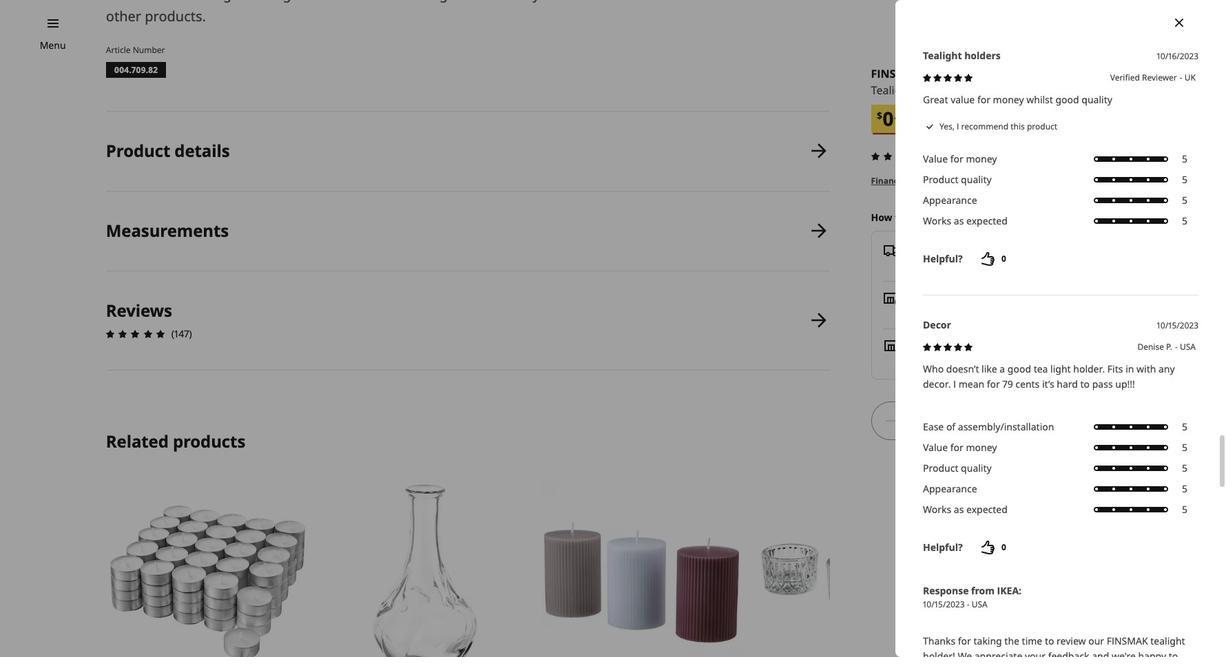 Task type: describe. For each thing, give the bounding box(es) containing it.
Quantity input value text field
[[904, 402, 923, 440]]

great
[[923, 93, 949, 106]]

list containing product details
[[102, 112, 830, 371]]

at
[[945, 354, 954, 367]]

a
[[106, 0, 115, 3]]

holder,
[[915, 83, 951, 98]]

1 horizontal spatial i
[[957, 120, 960, 132]]

yes,
[[940, 120, 955, 132]]

feedback
[[1049, 650, 1090, 657]]

verified reviewer - uk
[[1111, 72, 1196, 83]]

works as expected for who doesn't like a good tea light holder. fits in with any decor. i mean for 79 cents it's hard to pass up!!!
[[923, 503, 1008, 516]]

financing options are available. details > button
[[871, 175, 1040, 188]]

verified
[[1111, 72, 1140, 83]]

.
[[894, 109, 897, 122]]

doesn't
[[947, 362, 980, 375]]

to inside delivery to 48146 available
[[953, 243, 963, 256]]

product inside button
[[106, 139, 170, 162]]

how to get it
[[871, 211, 933, 224]]

to inside button
[[1062, 414, 1072, 427]]

pick up
[[908, 291, 944, 304]]

4 5 from the top
[[1182, 214, 1188, 227]]

denise
[[1138, 341, 1165, 353]]

we
[[958, 650, 972, 657]]

change
[[1111, 211, 1146, 224]]

mean
[[959, 378, 985, 391]]

reviews heading
[[106, 299, 172, 322]]

combine
[[615, 0, 671, 3]]

recommend
[[962, 120, 1009, 132]]

response
[[923, 584, 969, 597]]

up
[[930, 291, 944, 304]]

finsmak inside thanks for taking the time to review our finsmak tealight holder! we appreciate your feedback and we're happy t
[[1107, 634, 1148, 647]]

10/16/2023
[[1157, 50, 1199, 62]]

works as expected for great value for money whilst good quality
[[923, 214, 1008, 227]]

a
[[1000, 362, 1006, 375]]

with inside who doesn't like a good tea light holder. fits in with any decor. i mean for 79 cents it's hard to pass up!!!
[[1137, 362, 1157, 375]]

clear
[[954, 83, 979, 98]]

thanks
[[923, 634, 956, 647]]

helpful? for who doesn't like a good tea light holder. fits in with any decor. i mean for 79 cents it's hard to pass up!!!
[[923, 541, 963, 554]]

delivery
[[911, 243, 950, 256]]

delivery to 48146 available
[[911, 243, 993, 272]]

"
[[1022, 83, 1027, 98]]

details
[[175, 139, 230, 162]]

number
[[133, 44, 165, 56]]

for up financing options are available. details >
[[951, 152, 964, 165]]

quality for decor
[[961, 462, 992, 475]]

7 5 from the top
[[1182, 462, 1188, 475]]

options
[[914, 175, 945, 187]]

usa inside response from ikea: 10/15/2023 - usa
[[972, 599, 988, 610]]

1 5 from the top
[[1182, 152, 1188, 165]]

who
[[923, 362, 944, 375]]

measurements
[[106, 219, 229, 242]]

as for who doesn't like a good tea light holder. fits in with any decor. i mean for 79 cents it's hard to pass up!!!
[[954, 503, 964, 516]]

mi
[[995, 354, 1006, 367]]

holders
[[965, 49, 1001, 62]]

- inside response from ikea: 10/15/2023 - usa
[[967, 599, 970, 610]]

the
[[1005, 634, 1020, 647]]

money for tealight holders
[[966, 152, 997, 165]]

works for great value for money whilst good quality
[[923, 214, 952, 227]]

reviews
[[106, 299, 172, 322]]

5 5 from the top
[[1182, 420, 1188, 433]]

decor.
[[923, 378, 951, 391]]

easy
[[511, 0, 540, 3]]

change store button
[[1111, 210, 1171, 225]]

measurements button
[[106, 191, 830, 271]]

it's
[[1043, 378, 1055, 391]]

uk
[[1185, 72, 1196, 83]]

document containing tealight holders
[[896, 46, 1227, 657]]

we're
[[1112, 650, 1136, 657]]

time
[[1022, 634, 1043, 647]]

tealight holders
[[923, 49, 1001, 62]]

0 button for a
[[969, 534, 1023, 561]]

1 vertical spatial review: 4.9 out of 5 stars. total reviews: 147 image
[[102, 326, 169, 342]]

elegant
[[204, 0, 253, 3]]

79
[[1003, 378, 1013, 391]]

for down of
[[951, 441, 964, 454]]

great value for money whilst good quality
[[923, 93, 1113, 106]]

cents
[[1016, 378, 1040, 391]]

change store
[[1111, 211, 1171, 224]]

in for in store
[[908, 338, 917, 351]]

1
[[1015, 83, 1019, 98]]

who doesn't like a good tea light holder. fits in with any decor. i mean for 79 cents it's hard to pass up!!!
[[923, 362, 1175, 391]]

assembly/installation
[[958, 420, 1055, 433]]

products
[[173, 430, 245, 452]]

value
[[951, 93, 975, 106]]

product
[[1027, 120, 1058, 132]]

other
[[106, 7, 141, 26]]

review: 4.9 out of 5 stars. total reviews: 147 image inside (147) button
[[867, 148, 934, 165]]

ease of assembly/installation
[[923, 420, 1055, 433]]

fits
[[1108, 362, 1124, 375]]

glass,
[[982, 83, 1012, 98]]

expected for for
[[967, 214, 1008, 227]]

details
[[1005, 175, 1033, 187]]

(147) for review: 4.9 out of 5 stars. total reviews: 147 image in the (147) button
[[937, 150, 957, 163]]

stock
[[919, 354, 943, 367]]

finsmak tealight holder, clear glass, 1 "
[[871, 66, 1027, 98]]

1 horizontal spatial usa
[[1180, 341, 1196, 353]]

and inside thanks for taking the time to review our finsmak tealight holder! we appreciate your feedback and we're happy t
[[1092, 650, 1110, 657]]

holder!
[[923, 650, 956, 657]]

timeless
[[118, 0, 172, 3]]

in stock at canton, mi group
[[908, 354, 1006, 367]]

in
[[1126, 362, 1134, 375]]

a timeless and elegant design makes finsmak tealight holder easy to use and combine with other products.
[[106, 0, 703, 26]]

financing
[[871, 175, 912, 187]]

1 horizontal spatial and
[[587, 0, 612, 3]]

quality for tealight holders
[[961, 173, 992, 186]]

2 5 from the top
[[1182, 173, 1188, 186]]

it
[[926, 211, 933, 224]]

use
[[561, 0, 583, 3]]

as for great value for money whilst good quality
[[954, 214, 964, 227]]

money for decor
[[966, 441, 997, 454]]

value for great value for money whilst good quality
[[923, 152, 948, 165]]

for right value
[[978, 93, 991, 106]]

this
[[1011, 120, 1025, 132]]

tealight inside a timeless and elegant design makes finsmak tealight holder easy to use and combine with other products.
[[412, 0, 461, 3]]

get
[[908, 211, 924, 224]]

ikea:
[[998, 584, 1022, 597]]



Task type: locate. For each thing, give the bounding box(es) containing it.
(147)
[[937, 150, 957, 163], [171, 327, 192, 340]]

good right whilst
[[1056, 93, 1080, 106]]

product down ease
[[923, 462, 959, 475]]

tealight up .
[[871, 83, 912, 98]]

appearance for who doesn't like a good tea light holder. fits in with any decor. i mean for 79 cents it's hard to pass up!!!
[[923, 482, 977, 495]]

of
[[947, 420, 956, 433]]

helpful? for great value for money whilst good quality
[[923, 252, 963, 265]]

0 vertical spatial finsmak
[[349, 0, 408, 3]]

1 vertical spatial works
[[923, 503, 952, 516]]

1 vertical spatial store
[[920, 338, 945, 351]]

$
[[877, 109, 883, 122]]

happy
[[1139, 650, 1167, 657]]

0 button for money
[[969, 245, 1023, 273]]

1 vertical spatial tealight
[[871, 83, 912, 98]]

1 horizontal spatial tealight
[[923, 49, 962, 62]]

works
[[923, 214, 952, 227], [923, 503, 952, 516]]

decor
[[923, 318, 952, 331]]

0 vertical spatial usa
[[1180, 341, 1196, 353]]

good right the a
[[1008, 362, 1032, 375]]

with right combine
[[675, 0, 703, 3]]

1 vertical spatial in
[[908, 354, 917, 367]]

for
[[978, 93, 991, 106], [951, 152, 964, 165], [987, 378, 1000, 391], [951, 441, 964, 454], [958, 634, 971, 647]]

quality down ease of assembly/installation
[[961, 462, 992, 475]]

like
[[982, 362, 998, 375]]

0 right '48146'
[[1002, 253, 1007, 265]]

tealight inside thanks for taking the time to review our finsmak tealight holder! we appreciate your feedback and we're happy t
[[1151, 634, 1186, 647]]

0 vertical spatial review: 4.9 out of 5 stars. total reviews: 147 image
[[867, 148, 934, 165]]

0 vertical spatial good
[[1056, 93, 1080, 106]]

0 horizontal spatial tealight
[[871, 83, 912, 98]]

1 vertical spatial i
[[954, 378, 956, 391]]

2 product quality from the top
[[923, 462, 992, 475]]

review: 4.9 out of 5 stars. total reviews: 147 image up financing
[[867, 148, 934, 165]]

quality
[[1082, 93, 1113, 106], [961, 173, 992, 186], [961, 462, 992, 475]]

and up products.
[[176, 0, 200, 3]]

1 vertical spatial 10/15/2023
[[923, 599, 965, 610]]

0 vertical spatial i
[[957, 120, 960, 132]]

- for who doesn't like a good tea light holder. fits in with any decor. i mean for 79 cents it's hard to pass up!!!
[[1176, 341, 1178, 353]]

quality right the are
[[961, 173, 992, 186]]

2 horizontal spatial -
[[1180, 72, 1183, 83]]

for inside who doesn't like a good tea light holder. fits in with any decor. i mean for 79 cents it's hard to pass up!!!
[[987, 378, 1000, 391]]

related products
[[106, 430, 245, 452]]

1 vertical spatial finsmak
[[871, 66, 921, 81]]

2 works from the top
[[923, 503, 952, 516]]

1 vertical spatial quality
[[961, 173, 992, 186]]

0
[[883, 105, 894, 132], [1002, 253, 1007, 265], [1002, 541, 1007, 553]]

0 vertical spatial works as expected
[[923, 214, 1008, 227]]

review
[[1057, 634, 1086, 647]]

for left 79
[[987, 378, 1000, 391]]

0 vertical spatial tealight
[[412, 0, 461, 3]]

to down holder.
[[1081, 378, 1090, 391]]

thanks for taking the time to review our finsmak tealight holder! we appreciate your feedback and we're happy t
[[923, 634, 1186, 657]]

0 vertical spatial in
[[908, 338, 917, 351]]

store up stock
[[920, 338, 945, 351]]

add
[[1041, 414, 1060, 427]]

0 vertical spatial money
[[993, 93, 1024, 106]]

to
[[544, 0, 557, 3], [895, 211, 905, 224], [953, 243, 963, 256], [1081, 378, 1090, 391], [1062, 414, 1072, 427], [1045, 634, 1055, 647]]

tealight
[[412, 0, 461, 3], [1151, 634, 1186, 647]]

helpful? up response
[[923, 541, 963, 554]]

0 vertical spatial quality
[[1082, 93, 1113, 106]]

0 horizontal spatial i
[[954, 378, 956, 391]]

0 horizontal spatial -
[[967, 599, 970, 610]]

2 vertical spatial product
[[923, 462, 959, 475]]

glimma unscented tealights image
[[106, 481, 309, 657]]

2 horizontal spatial finsmak
[[1107, 634, 1148, 647]]

with
[[675, 0, 703, 3], [1137, 362, 1157, 375]]

appearance down of
[[923, 482, 977, 495]]

how
[[871, 211, 893, 224]]

1 horizontal spatial with
[[1137, 362, 1157, 375]]

0 vertical spatial -
[[1180, 72, 1183, 83]]

value for money
[[923, 152, 997, 165], [923, 441, 997, 454]]

finsmak
[[349, 0, 408, 3], [871, 66, 921, 81], [1107, 634, 1148, 647]]

light
[[1051, 362, 1071, 375]]

i left mean
[[954, 378, 956, 391]]

tealight left the holder
[[412, 0, 461, 3]]

kopparlönn scented pillar candle, almond & cherry/mixed colors, 30 hr image
[[540, 481, 743, 657]]

1 vertical spatial 0
[[1002, 253, 1007, 265]]

to up available
[[953, 243, 963, 256]]

- left uk at the top right of the page
[[1180, 72, 1183, 83]]

004.709.82
[[114, 64, 158, 76]]

0 vertical spatial 0 button
[[969, 245, 1023, 273]]

0 horizontal spatial finsmak
[[349, 0, 408, 3]]

are
[[947, 175, 961, 187]]

10/15/2023
[[1157, 320, 1199, 331], [923, 599, 965, 610]]

6 5 from the top
[[1182, 441, 1188, 454]]

1 vertical spatial value for money
[[923, 441, 997, 454]]

0 vertical spatial as
[[954, 214, 964, 227]]

and right use
[[587, 0, 612, 3]]

- right p.
[[1176, 341, 1178, 353]]

holder
[[465, 0, 507, 3]]

$ 0 . 49
[[877, 105, 909, 132]]

in for in stock at canton, mi
[[908, 354, 917, 367]]

finsmak inside finsmak tealight holder, clear glass, 1 "
[[871, 66, 921, 81]]

i
[[957, 120, 960, 132], [954, 378, 956, 391]]

value for money for value
[[923, 152, 997, 165]]

works as expected
[[923, 214, 1008, 227], [923, 503, 1008, 516]]

0 vertical spatial tealight
[[923, 49, 962, 62]]

1 product quality from the top
[[923, 173, 992, 186]]

store right change
[[1148, 211, 1171, 224]]

(147) down reviews
[[171, 327, 192, 340]]

(147) inside button
[[937, 150, 957, 163]]

1 as from the top
[[954, 214, 964, 227]]

value for money for doesn't
[[923, 441, 997, 454]]

2 works as expected from the top
[[923, 503, 1008, 516]]

0 vertical spatial helpful?
[[923, 252, 963, 265]]

finsmak right makes
[[349, 0, 408, 3]]

1 horizontal spatial good
[[1056, 93, 1080, 106]]

for up the we
[[958, 634, 971, 647]]

- for great value for money whilst good quality
[[1180, 72, 1183, 83]]

any
[[1159, 362, 1175, 375]]

list
[[102, 112, 830, 371]]

helpful? left '48146'
[[923, 252, 963, 265]]

0 vertical spatial works
[[923, 214, 952, 227]]

and down our on the right bottom of page
[[1092, 650, 1110, 657]]

1 in from the top
[[908, 338, 917, 351]]

2 value for money from the top
[[923, 441, 997, 454]]

taking
[[974, 634, 1002, 647]]

-
[[1180, 72, 1183, 83], [1176, 341, 1178, 353], [967, 599, 970, 610]]

product details
[[106, 139, 230, 162]]

product down (147) button
[[923, 173, 959, 186]]

0 horizontal spatial usa
[[972, 599, 988, 610]]

2 vertical spatial finsmak
[[1107, 634, 1148, 647]]

0 vertical spatial value for money
[[923, 152, 997, 165]]

tealight
[[923, 49, 962, 62], [871, 83, 912, 98]]

good
[[1056, 93, 1080, 106], [1008, 362, 1032, 375]]

1 vertical spatial 0 button
[[969, 534, 1023, 561]]

to left get
[[895, 211, 905, 224]]

1 horizontal spatial review: 4.9 out of 5 stars. total reviews: 147 image
[[867, 148, 934, 165]]

tealight inside finsmak tealight holder, clear glass, 1 "
[[871, 83, 912, 98]]

financing options are available. details >
[[871, 175, 1040, 187]]

1 horizontal spatial 10/15/2023
[[1157, 320, 1199, 331]]

0 vertical spatial value
[[923, 152, 948, 165]]

0 vertical spatial with
[[675, 0, 703, 3]]

0 for tealight holders
[[1002, 253, 1007, 265]]

1 vertical spatial expected
[[967, 503, 1008, 516]]

value up options
[[923, 152, 948, 165]]

related
[[106, 430, 169, 452]]

0 vertical spatial 10/15/2023
[[1157, 320, 1199, 331]]

0 left 49
[[883, 105, 894, 132]]

product left details
[[106, 139, 170, 162]]

denise p. - usa
[[1138, 341, 1196, 353]]

document
[[896, 46, 1227, 657]]

1 vertical spatial as
[[954, 503, 964, 516]]

10/15/2023 inside response from ikea: 10/15/2023 - usa
[[923, 599, 965, 610]]

in
[[908, 338, 917, 351], [908, 354, 917, 367]]

expected for like
[[967, 503, 1008, 516]]

8 5 from the top
[[1182, 482, 1188, 495]]

2 as from the top
[[954, 503, 964, 516]]

canton,
[[957, 354, 992, 367]]

2 helpful? from the top
[[923, 541, 963, 554]]

response from ikea: 10/15/2023 - usa
[[923, 584, 1022, 610]]

9 5 from the top
[[1182, 503, 1188, 516]]

in store
[[908, 338, 945, 351]]

i right yes,
[[957, 120, 960, 132]]

canton, mi button
[[957, 354, 1006, 367]]

2 appearance from the top
[[923, 482, 977, 495]]

appearance down the are
[[923, 194, 977, 207]]

to inside a timeless and elegant design makes finsmak tealight holder easy to use and combine with other products.
[[544, 0, 557, 3]]

quality down verified
[[1082, 93, 1113, 106]]

value for money up financing options are available. details >
[[923, 152, 997, 165]]

2 value from the top
[[923, 441, 948, 454]]

(147) up the are
[[937, 150, 957, 163]]

1 vertical spatial works as expected
[[923, 503, 1008, 516]]

1 vertical spatial with
[[1137, 362, 1157, 375]]

0 vertical spatial expected
[[967, 214, 1008, 227]]

1 vertical spatial -
[[1176, 341, 1178, 353]]

smällspirea tealight holder, clear glass/patterned, 1 ½ " image
[[757, 481, 960, 657]]

tealight up the happy
[[1151, 634, 1186, 647]]

tea
[[1034, 362, 1048, 375]]

finsmak inside a timeless and elegant design makes finsmak tealight holder easy to use and combine with other products.
[[349, 0, 408, 3]]

3 5 from the top
[[1182, 194, 1188, 207]]

measurements heading
[[106, 219, 229, 242]]

from
[[972, 584, 995, 597]]

0 vertical spatial 0
[[883, 105, 894, 132]]

2 expected from the top
[[967, 503, 1008, 516]]

with right in
[[1137, 362, 1157, 375]]

0 horizontal spatial store
[[920, 338, 945, 351]]

1 vertical spatial tealight
[[1151, 634, 1186, 647]]

1 helpful? from the top
[[923, 252, 963, 265]]

- down response
[[967, 599, 970, 610]]

to inside thanks for taking the time to review our finsmak tealight holder! we appreciate your feedback and we're happy t
[[1045, 634, 1055, 647]]

(147) for bottom review: 4.9 out of 5 stars. total reviews: 147 image
[[171, 327, 192, 340]]

2 horizontal spatial and
[[1092, 650, 1110, 657]]

1 vertical spatial product
[[923, 173, 959, 186]]

1 vertical spatial appearance
[[923, 482, 977, 495]]

helpful?
[[923, 252, 963, 265], [923, 541, 963, 554]]

appearance for great value for money whilst good quality
[[923, 194, 977, 207]]

1 vertical spatial product quality
[[923, 462, 992, 475]]

1 vertical spatial (147)
[[171, 327, 192, 340]]

1 " button
[[1015, 82, 1027, 99]]

value for who doesn't like a good tea light holder. fits in with any decor. i mean for 79 cents it's hard to pass up!!!
[[923, 441, 948, 454]]

1 vertical spatial helpful?
[[923, 541, 963, 554]]

works for who doesn't like a good tea light holder. fits in with any decor. i mean for 79 cents it's hard to pass up!!!
[[923, 503, 952, 516]]

1 vertical spatial good
[[1008, 362, 1032, 375]]

to right time
[[1045, 634, 1055, 647]]

1 vertical spatial value
[[923, 441, 948, 454]]

finsmak up holder,
[[871, 66, 921, 81]]

finsmak up we're
[[1107, 634, 1148, 647]]

i inside who doesn't like a good tea light holder. fits in with any decor. i mean for 79 cents it's hard to pass up!!!
[[954, 378, 956, 391]]

2 in from the top
[[908, 354, 917, 367]]

0 horizontal spatial tealight
[[412, 0, 461, 3]]

product quality for great value for money whilst good quality
[[923, 173, 992, 186]]

0 up ikea: on the right of the page
[[1002, 541, 1007, 553]]

1 vertical spatial money
[[966, 152, 997, 165]]

for inside thanks for taking the time to review our finsmak tealight holder! we appreciate your feedback and we're happy t
[[958, 634, 971, 647]]

1 value from the top
[[923, 152, 948, 165]]

0 vertical spatial appearance
[[923, 194, 977, 207]]

store for in store
[[920, 338, 945, 351]]

product for decor
[[923, 462, 959, 475]]

0 horizontal spatial (147)
[[171, 327, 192, 340]]

value down ease
[[923, 441, 948, 454]]

0 button right available
[[969, 245, 1023, 273]]

pick
[[908, 291, 928, 304]]

usa
[[1180, 341, 1196, 353], [972, 599, 988, 610]]

48146
[[966, 243, 993, 256]]

1 horizontal spatial (147)
[[937, 150, 957, 163]]

2 0 button from the top
[[969, 534, 1023, 561]]

usa right p.
[[1180, 341, 1196, 353]]

product quality for who doesn't like a good tea light holder. fits in with any decor. i mean for 79 cents it's hard to pass up!!!
[[923, 462, 992, 475]]

10/15/2023 down response
[[923, 599, 965, 610]]

0 for decor
[[1002, 541, 1007, 553]]

0 horizontal spatial 10/15/2023
[[923, 599, 965, 610]]

1 works from the top
[[923, 214, 952, 227]]

review: 4.9 out of 5 stars. total reviews: 147 image down reviews
[[102, 326, 169, 342]]

0 vertical spatial product quality
[[923, 173, 992, 186]]

(147) button
[[867, 148, 957, 165]]

viljestark vase, clear glass, 6 ¾ " image
[[323, 481, 526, 657]]

49
[[897, 109, 909, 122]]

reviewer
[[1142, 72, 1178, 83]]

to left bag
[[1062, 414, 1072, 427]]

yes, i recommend this product
[[940, 120, 1058, 132]]

product for tealight holders
[[923, 173, 959, 186]]

1 0 button from the top
[[969, 245, 1023, 273]]

1 appearance from the top
[[923, 194, 977, 207]]

2 vertical spatial -
[[967, 599, 970, 610]]

usa down from
[[972, 599, 988, 610]]

1 horizontal spatial -
[[1176, 341, 1178, 353]]

1 horizontal spatial finsmak
[[871, 66, 921, 81]]

value for money down of
[[923, 441, 997, 454]]

to left use
[[544, 0, 557, 3]]

1 works as expected from the top
[[923, 214, 1008, 227]]

store for change store
[[1148, 211, 1171, 224]]

bag
[[1075, 414, 1093, 427]]

0 horizontal spatial with
[[675, 0, 703, 3]]

0 button up from
[[969, 534, 1023, 561]]

1 vertical spatial usa
[[972, 599, 988, 610]]

0 vertical spatial (147)
[[937, 150, 957, 163]]

article number
[[106, 44, 165, 56]]

10/15/2023 up p.
[[1157, 320, 1199, 331]]

1 horizontal spatial tealight
[[1151, 634, 1186, 647]]

product details button
[[106, 112, 830, 191]]

tealight up finsmak tealight holder, clear glass, 1 "
[[923, 49, 962, 62]]

store inside button
[[1148, 211, 1171, 224]]

>
[[1036, 175, 1040, 187]]

with inside a timeless and elegant design makes finsmak tealight holder easy to use and combine with other products.
[[675, 0, 703, 3]]

in stock at canton, mi
[[908, 354, 1006, 367]]

our
[[1089, 634, 1105, 647]]

appreciate
[[975, 650, 1023, 657]]

dialog containing tealight holders
[[896, 0, 1227, 657]]

0 vertical spatial product
[[106, 139, 170, 162]]

1 horizontal spatial store
[[1148, 211, 1171, 224]]

dialog
[[896, 0, 1227, 657]]

review: 4.9 out of 5 stars. total reviews: 147 image
[[867, 148, 934, 165], [102, 326, 169, 342]]

2 vertical spatial quality
[[961, 462, 992, 475]]

0 vertical spatial store
[[1148, 211, 1171, 224]]

as
[[954, 214, 964, 227], [954, 503, 964, 516]]

to inside who doesn't like a good tea light holder. fits in with any decor. i mean for 79 cents it's hard to pass up!!!
[[1081, 378, 1090, 391]]

2 vertical spatial money
[[966, 441, 997, 454]]

0 horizontal spatial and
[[176, 0, 200, 3]]

0 horizontal spatial good
[[1008, 362, 1032, 375]]

1 value for money from the top
[[923, 152, 997, 165]]

product quality
[[923, 173, 992, 186], [923, 462, 992, 475]]

available
[[924, 259, 965, 272]]

1 expected from the top
[[967, 214, 1008, 227]]

whilst
[[1027, 93, 1054, 106]]

hard
[[1057, 378, 1078, 391]]

product details heading
[[106, 139, 230, 162]]

0 horizontal spatial review: 4.9 out of 5 stars. total reviews: 147 image
[[102, 326, 169, 342]]

2 vertical spatial 0
[[1002, 541, 1007, 553]]

p.
[[1167, 341, 1173, 353]]

good inside who doesn't like a good tea light holder. fits in with any decor. i mean for 79 cents it's hard to pass up!!!
[[1008, 362, 1032, 375]]



Task type: vqa. For each thing, say whether or not it's contained in the screenshot.
the value
yes



